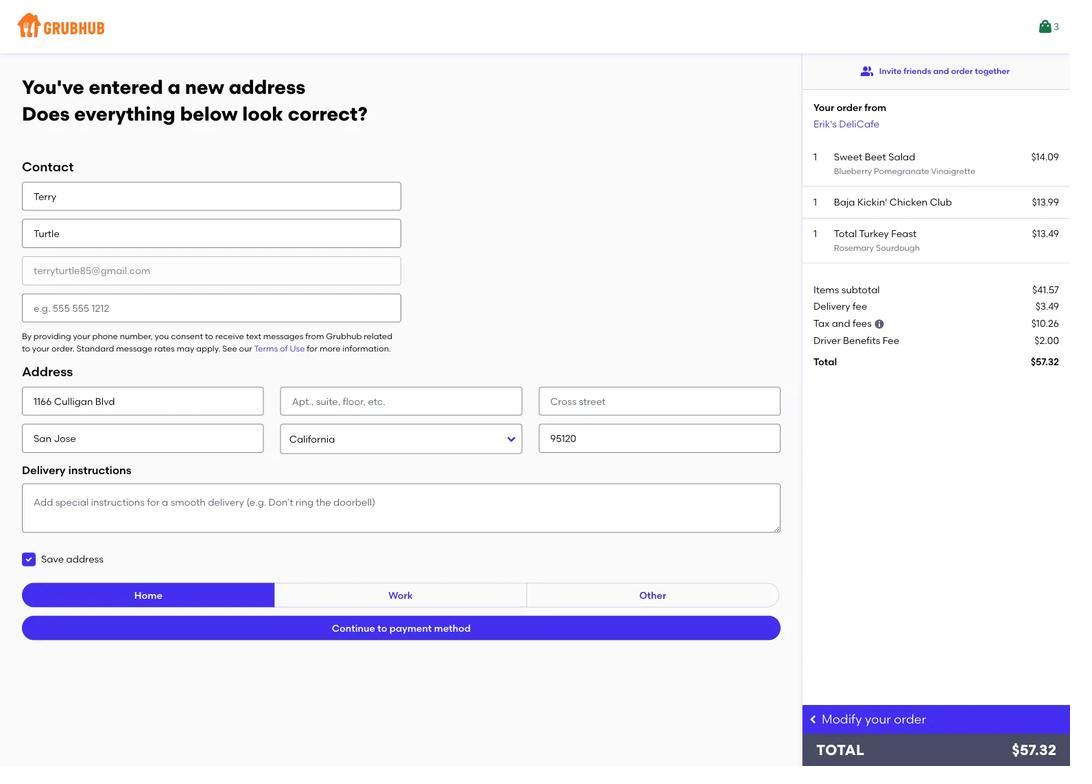 Task type: vqa. For each thing, say whether or not it's contained in the screenshot.
Contact
yes



Task type: describe. For each thing, give the bounding box(es) containing it.
invite friends and order together
[[879, 66, 1010, 76]]

beet
[[865, 151, 886, 163]]

home
[[134, 590, 162, 601]]

$13.99
[[1032, 196, 1059, 208]]

fee
[[883, 335, 900, 346]]

Email email field
[[22, 257, 401, 286]]

delivery for delivery instructions
[[22, 464, 66, 477]]

other button
[[526, 583, 779, 608]]

order inside button
[[951, 66, 973, 76]]

phone
[[92, 332, 118, 342]]

$41.57
[[1033, 284, 1059, 296]]

for
[[307, 344, 318, 354]]

main navigation navigation
[[0, 0, 1070, 54]]

delicafe
[[839, 118, 880, 130]]

sourdough
[[876, 243, 920, 253]]

total turkey feast
[[834, 228, 917, 240]]

1 vertical spatial $57.32
[[1012, 742, 1057, 760]]

save address
[[41, 554, 103, 566]]

information.
[[343, 344, 391, 354]]

apply.
[[196, 344, 220, 354]]

terms of use for more information.
[[254, 344, 391, 354]]

terms
[[254, 344, 278, 354]]

address
[[22, 364, 73, 379]]

new
[[185, 76, 224, 99]]

chicken
[[890, 196, 928, 208]]

3 button
[[1037, 14, 1059, 39]]

you
[[155, 332, 169, 342]]

Last name text field
[[22, 219, 401, 248]]

delivery instructions
[[22, 464, 131, 477]]

delivery fee
[[814, 301, 867, 312]]

1 for total turkey feast
[[814, 228, 817, 240]]

invite friends and order together button
[[860, 59, 1010, 84]]

method
[[434, 623, 471, 634]]

friends
[[904, 66, 931, 76]]

rates
[[154, 344, 175, 354]]

rosemary
[[834, 243, 874, 253]]

providing
[[34, 332, 71, 342]]

consent
[[171, 332, 203, 342]]

Cross street text field
[[539, 387, 781, 416]]

see
[[222, 344, 237, 354]]

does
[[22, 102, 70, 125]]

0 vertical spatial total
[[834, 228, 857, 240]]

receive
[[215, 332, 244, 342]]

other
[[639, 590, 666, 601]]

a
[[168, 76, 180, 99]]

tax
[[814, 318, 830, 330]]

fee
[[853, 301, 867, 312]]

0 vertical spatial your
[[73, 332, 90, 342]]

you've entered a new address does everything below look correct?
[[22, 76, 368, 125]]

0 horizontal spatial to
[[22, 344, 30, 354]]

your
[[814, 102, 834, 113]]

people icon image
[[860, 64, 874, 78]]

$14.09 blueberry pomegranate vinaigrette
[[834, 151, 1059, 176]]

driver
[[814, 335, 841, 346]]

kickin'
[[858, 196, 887, 208]]

sweet
[[834, 151, 863, 163]]

erik's delicafe link
[[814, 118, 880, 130]]

$2.00
[[1035, 335, 1059, 346]]

svg image for save address
[[25, 556, 33, 564]]

1 vertical spatial total
[[814, 356, 837, 368]]

terms of use link
[[254, 344, 305, 354]]

$13.49 rosemary sourdough
[[834, 228, 1059, 253]]

invite
[[879, 66, 902, 76]]

everything
[[74, 102, 175, 125]]

order.
[[51, 344, 75, 354]]

work
[[388, 590, 413, 601]]

items subtotal
[[814, 284, 880, 296]]

blueberry
[[834, 166, 872, 176]]

work button
[[274, 583, 527, 608]]

vinaigrette
[[931, 166, 976, 176]]

0 horizontal spatial your
[[32, 344, 49, 354]]

by
[[22, 332, 32, 342]]

club
[[930, 196, 952, 208]]

Address 1 text field
[[22, 387, 264, 416]]

payment
[[390, 623, 432, 634]]

continue to payment method button
[[22, 616, 781, 641]]

First name text field
[[22, 182, 401, 211]]

to inside button
[[377, 623, 387, 634]]

entered
[[89, 76, 163, 99]]



Task type: locate. For each thing, give the bounding box(es) containing it.
$3.49
[[1036, 301, 1059, 312]]

message
[[116, 344, 152, 354]]

1 vertical spatial delivery
[[22, 464, 66, 477]]

0 vertical spatial address
[[229, 76, 305, 99]]

$57.32
[[1031, 356, 1059, 368], [1012, 742, 1057, 760]]

svg image
[[874, 319, 885, 330], [25, 556, 33, 564], [808, 715, 819, 726]]

1 horizontal spatial your
[[73, 332, 90, 342]]

and right friends
[[933, 66, 949, 76]]

1 horizontal spatial delivery
[[814, 301, 850, 312]]

delivery left instructions
[[22, 464, 66, 477]]

1 vertical spatial address
[[66, 554, 103, 566]]

erik's
[[814, 118, 837, 130]]

from up delicafe
[[865, 102, 887, 113]]

your
[[73, 332, 90, 342], [32, 344, 49, 354], [865, 713, 891, 727]]

from inside the by providing your phone number, you consent to receive text messages from grubhub related to your order. standard message rates may apply. see our
[[305, 332, 324, 342]]

more
[[320, 344, 341, 354]]

$14.09
[[1031, 151, 1059, 163]]

1
[[814, 151, 817, 163], [814, 196, 817, 208], [814, 228, 817, 240]]

address inside you've entered a new address does everything below look correct?
[[229, 76, 305, 99]]

items
[[814, 284, 839, 296]]

0 horizontal spatial from
[[305, 332, 324, 342]]

text
[[246, 332, 261, 342]]

2 horizontal spatial order
[[951, 66, 973, 76]]

1 horizontal spatial from
[[865, 102, 887, 113]]

0 vertical spatial delivery
[[814, 301, 850, 312]]

0 horizontal spatial order
[[837, 102, 862, 113]]

from
[[865, 102, 887, 113], [305, 332, 324, 342]]

related
[[364, 332, 393, 342]]

home button
[[22, 583, 275, 608]]

tax and fees
[[814, 318, 872, 330]]

look
[[242, 102, 283, 125]]

messages
[[263, 332, 303, 342]]

to down by
[[22, 344, 30, 354]]

to up apply.
[[205, 332, 213, 342]]

and down delivery fee
[[832, 318, 850, 330]]

2 vertical spatial svg image
[[808, 715, 819, 726]]

instructions
[[68, 464, 131, 477]]

fees
[[853, 318, 872, 330]]

1 horizontal spatial to
[[205, 332, 213, 342]]

0 horizontal spatial and
[[832, 318, 850, 330]]

total down "modify"
[[816, 742, 864, 760]]

0 vertical spatial and
[[933, 66, 949, 76]]

your order from erik's delicafe
[[814, 102, 887, 130]]

modify
[[822, 713, 862, 727]]

your down providing
[[32, 344, 49, 354]]

1 vertical spatial and
[[832, 318, 850, 330]]

1 horizontal spatial svg image
[[808, 715, 819, 726]]

1 vertical spatial to
[[22, 344, 30, 354]]

salad
[[889, 151, 915, 163]]

address up look
[[229, 76, 305, 99]]

2 horizontal spatial your
[[865, 713, 891, 727]]

1 up 'items'
[[814, 228, 817, 240]]

baja
[[834, 196, 855, 208]]

$10.26
[[1032, 318, 1059, 330]]

svg image right the fees at the right of page
[[874, 319, 885, 330]]

0 horizontal spatial svg image
[[25, 556, 33, 564]]

3 1 from the top
[[814, 228, 817, 240]]

benefits
[[843, 335, 880, 346]]

2 vertical spatial your
[[865, 713, 891, 727]]

and inside button
[[933, 66, 949, 76]]

delivery
[[814, 301, 850, 312], [22, 464, 66, 477]]

2 vertical spatial total
[[816, 742, 864, 760]]

1 1 from the top
[[814, 151, 817, 163]]

standard
[[77, 344, 114, 354]]

order right "modify"
[[894, 713, 926, 727]]

you've
[[22, 76, 84, 99]]

2 vertical spatial order
[[894, 713, 926, 727]]

Address 2 text field
[[280, 387, 522, 416]]

total
[[834, 228, 857, 240], [814, 356, 837, 368], [816, 742, 864, 760]]

driver benefits fee
[[814, 335, 900, 346]]

$13.49
[[1032, 228, 1059, 240]]

2 1 from the top
[[814, 196, 817, 208]]

City text field
[[22, 424, 264, 453]]

sweet beet salad
[[834, 151, 915, 163]]

Delivery instructions text field
[[22, 484, 781, 533]]

may
[[177, 344, 194, 354]]

0 vertical spatial order
[[951, 66, 973, 76]]

by providing your phone number, you consent to receive text messages from grubhub related to your order. standard message rates may apply. see our
[[22, 332, 393, 354]]

number,
[[120, 332, 153, 342]]

our
[[239, 344, 252, 354]]

1 left baja
[[814, 196, 817, 208]]

baja kickin' chicken club
[[834, 196, 952, 208]]

1 horizontal spatial address
[[229, 76, 305, 99]]

order up the 'erik's delicafe' link
[[837, 102, 862, 113]]

2 vertical spatial to
[[377, 623, 387, 634]]

0 horizontal spatial address
[[66, 554, 103, 566]]

2 horizontal spatial svg image
[[874, 319, 885, 330]]

save
[[41, 554, 64, 566]]

from up for
[[305, 332, 324, 342]]

from inside your order from erik's delicafe
[[865, 102, 887, 113]]

correct?
[[288, 102, 368, 125]]

0 vertical spatial $57.32
[[1031, 356, 1059, 368]]

continue
[[332, 623, 375, 634]]

svg image left "modify"
[[808, 715, 819, 726]]

1 vertical spatial svg image
[[25, 556, 33, 564]]

0 vertical spatial svg image
[[874, 319, 885, 330]]

0 vertical spatial from
[[865, 102, 887, 113]]

1 for baja kickin' chicken club
[[814, 196, 817, 208]]

delivery for delivery fee
[[814, 301, 850, 312]]

Zip text field
[[539, 424, 781, 453]]

turkey
[[859, 228, 889, 240]]

your right "modify"
[[865, 713, 891, 727]]

1 vertical spatial your
[[32, 344, 49, 354]]

below
[[180, 102, 238, 125]]

grubhub
[[326, 332, 362, 342]]

svg image left save
[[25, 556, 33, 564]]

2 vertical spatial 1
[[814, 228, 817, 240]]

your up standard
[[73, 332, 90, 342]]

order inside your order from erik's delicafe
[[837, 102, 862, 113]]

svg image for modify your order
[[808, 715, 819, 726]]

delivery down 'items'
[[814, 301, 850, 312]]

feast
[[891, 228, 917, 240]]

of
[[280, 344, 288, 354]]

1 for sweet beet salad
[[814, 151, 817, 163]]

total up rosemary
[[834, 228, 857, 240]]

1 horizontal spatial order
[[894, 713, 926, 727]]

0 horizontal spatial delivery
[[22, 464, 66, 477]]

together
[[975, 66, 1010, 76]]

use
[[290, 344, 305, 354]]

1 vertical spatial 1
[[814, 196, 817, 208]]

0 vertical spatial 1
[[814, 151, 817, 163]]

1 vertical spatial from
[[305, 332, 324, 342]]

modify your order
[[822, 713, 926, 727]]

0 vertical spatial to
[[205, 332, 213, 342]]

order left together
[[951, 66, 973, 76]]

pomegranate
[[874, 166, 929, 176]]

address right save
[[66, 554, 103, 566]]

1 vertical spatial order
[[837, 102, 862, 113]]

to left payment
[[377, 623, 387, 634]]

and
[[933, 66, 949, 76], [832, 318, 850, 330]]

total down driver at the top right of the page
[[814, 356, 837, 368]]

contact
[[22, 159, 74, 174]]

to
[[205, 332, 213, 342], [22, 344, 30, 354], [377, 623, 387, 634]]

1 horizontal spatial and
[[933, 66, 949, 76]]

1 left sweet
[[814, 151, 817, 163]]

2 horizontal spatial to
[[377, 623, 387, 634]]

3
[[1054, 21, 1059, 32]]

continue to payment method
[[332, 623, 471, 634]]

subtotal
[[842, 284, 880, 296]]

Phone telephone field
[[22, 294, 401, 323]]



